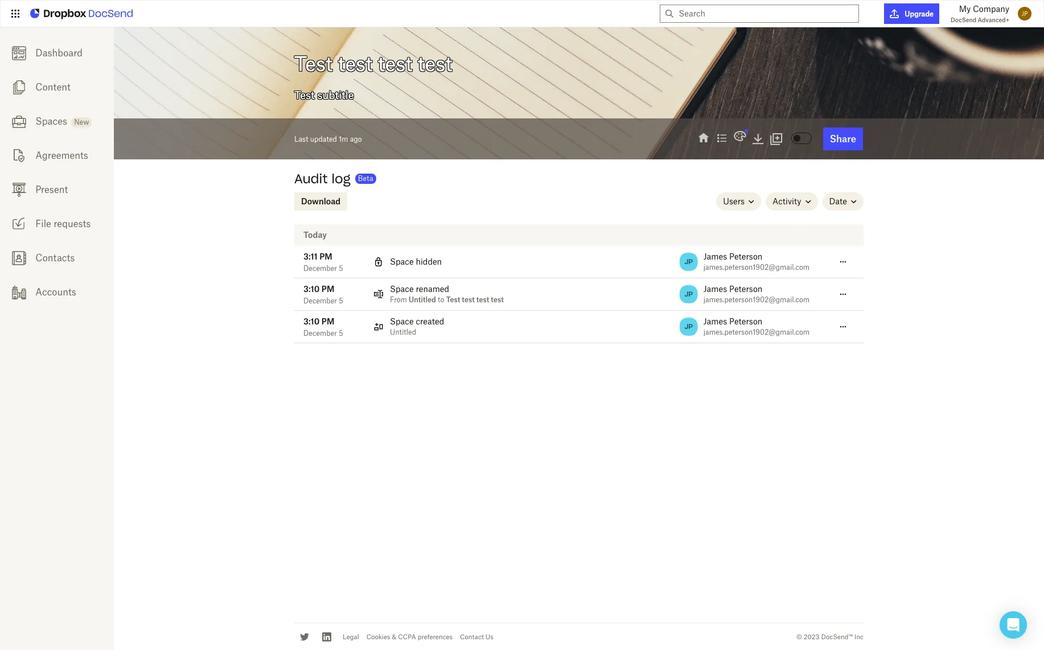 Task type: vqa. For each thing, say whether or not it's contained in the screenshot.
the middle "james.peterson1902@gmail.com"
yes



Task type: describe. For each thing, give the bounding box(es) containing it.
space for space hidden
[[390, 257, 414, 266]]

pm for space renamed
[[322, 284, 334, 294]]

ago
[[350, 135, 362, 143]]

untitled inside space created untitled
[[390, 328, 416, 336]]

3:11 pm december 5
[[303, 252, 343, 273]]

sidebar dashboard image
[[12, 46, 26, 60]]

beta
[[358, 174, 373, 183]]

download button
[[294, 192, 347, 211]]

space for space created untitled
[[390, 317, 414, 326]]

ccpa
[[398, 633, 416, 641]]

present
[[36, 184, 68, 195]]

hidden
[[416, 257, 442, 266]]

december inside the 3:11 pm december 5
[[303, 264, 337, 273]]

spaces new
[[36, 116, 89, 127]]

company
[[973, 4, 1009, 14]]

contacts link
[[0, 241, 114, 275]]

upgrade image
[[890, 9, 899, 18]]

peterson for 3:10 pm
[[729, 317, 762, 326]]

2 more image from the top
[[839, 322, 848, 331]]

contact
[[460, 633, 484, 641]]

activity
[[773, 196, 801, 206]]

toggle menu image
[[731, 127, 749, 145]]

december for space renamed
[[303, 297, 337, 305]]

share
[[830, 133, 856, 145]]

last updated 1m ago
[[294, 135, 362, 143]]

december for space created
[[303, 329, 337, 338]]

inc
[[855, 633, 864, 641]]

sidebar ndas image
[[12, 148, 26, 163]]

cookies & ccpa preferences link
[[366, 633, 453, 641]]

my company docsend advanced+
[[951, 4, 1009, 23]]

test inside space renamed from untitled to test test test test
[[446, 295, 460, 304]]

from
[[390, 295, 407, 304]]

content
[[36, 81, 70, 93]]

pm inside the 3:11 pm december 5
[[319, 252, 332, 261]]

jp inside 'popup button'
[[1022, 10, 1028, 17]]

3:10 for space created
[[303, 317, 320, 326]]

renamed
[[416, 284, 449, 294]]

docsend
[[951, 17, 976, 23]]

file requests link
[[0, 207, 114, 241]]

file
[[36, 218, 51, 229]]

space for space renamed from untitled to test test test test
[[390, 284, 414, 294]]

contact us
[[460, 633, 493, 641]]

test test test test
[[294, 52, 452, 76]]

date
[[829, 196, 847, 206]]

activity button
[[766, 192, 818, 211]]

2023
[[804, 633, 820, 641]]

users
[[723, 196, 745, 206]]

sidebar contacts image
[[12, 251, 26, 265]]

sidebar accounts image
[[12, 285, 26, 299]]

test for test test test test
[[294, 52, 333, 76]]

updated
[[310, 135, 337, 143]]

date button
[[822, 192, 864, 211]]

requests
[[54, 218, 91, 229]]

advanced+
[[978, 17, 1009, 23]]

sidebar present image
[[12, 183, 26, 197]]

contact us link
[[460, 633, 493, 641]]

legal
[[343, 633, 359, 641]]

subtitle
[[317, 89, 354, 101]]

dashboard
[[36, 47, 83, 59]]

5 inside the 3:11 pm december 5
[[339, 264, 343, 273]]

2 peterson from the top
[[729, 284, 762, 294]]



Task type: locate. For each thing, give the bounding box(es) containing it.
agreements link
[[0, 138, 114, 172]]

agreements
[[36, 150, 88, 161]]

1 december from the top
[[303, 264, 337, 273]]

1 vertical spatial 3:10
[[303, 317, 320, 326]]

1 5 from the top
[[339, 264, 343, 273]]

test left 'subtitle'
[[294, 89, 315, 101]]

0 vertical spatial untitled
[[409, 295, 436, 304]]

1 vertical spatial james.peterson1902@gmail.com
[[703, 295, 810, 304]]

3:11
[[303, 252, 318, 261]]

3 james peterson james.peterson1902@gmail.com from the top
[[703, 317, 810, 336]]

1 vertical spatial 5
[[339, 297, 343, 305]]

3 december from the top
[[303, 329, 337, 338]]

2 vertical spatial space
[[390, 317, 414, 326]]

&
[[392, 633, 396, 641]]

2 vertical spatial pm
[[322, 317, 334, 326]]

sidebar spaces image
[[12, 114, 26, 129]]

space renamed from untitled to test test test test
[[390, 284, 504, 304]]

contacts
[[36, 252, 75, 264]]

1 vertical spatial james
[[703, 284, 727, 294]]

space hidden
[[390, 257, 442, 266]]

james peterson james.peterson1902@gmail.com for 3:11 pm
[[703, 252, 810, 272]]

today
[[303, 230, 327, 240]]

0 vertical spatial pm
[[319, 252, 332, 261]]

0 vertical spatial more image
[[839, 290, 848, 299]]

share button
[[823, 128, 863, 150]]

space created untitled
[[390, 317, 444, 336]]

space down from at top
[[390, 317, 414, 326]]

james peterson james.peterson1902@gmail.com for 3:10 pm
[[703, 317, 810, 336]]

3:10
[[303, 284, 320, 294], [303, 317, 320, 326]]

1 vertical spatial 3:10 pm december 5
[[303, 317, 343, 338]]

0 vertical spatial test
[[294, 52, 333, 76]]

accounts link
[[0, 275, 114, 309]]

0 vertical spatial james.peterson1902@gmail.com
[[703, 263, 810, 272]]

pm for space created
[[322, 317, 334, 326]]

upgrade
[[905, 9, 934, 18]]

3 james from the top
[[703, 317, 727, 326]]

1 james from the top
[[703, 252, 727, 261]]

1 vertical spatial december
[[303, 297, 337, 305]]

james for 3:11 pm
[[703, 252, 727, 261]]

test up test subtitle
[[294, 52, 333, 76]]

3:10 pm december 5
[[303, 284, 343, 305], [303, 317, 343, 338]]

1 more image from the top
[[839, 290, 848, 299]]

2 james from the top
[[703, 284, 727, 294]]

2 space from the top
[[390, 284, 414, 294]]

james.peterson1902@gmail.com
[[703, 263, 810, 272], [703, 295, 810, 304], [703, 328, 810, 336]]

jp
[[1022, 10, 1028, 17], [684, 257, 693, 266], [684, 290, 693, 298], [684, 322, 693, 331]]

0 vertical spatial december
[[303, 264, 337, 273]]

peterson
[[729, 252, 762, 261], [729, 284, 762, 294], [729, 317, 762, 326]]

Search text field
[[679, 5, 854, 22]]

© 2023 docsend™ inc
[[796, 633, 864, 641]]

5
[[339, 264, 343, 273], [339, 297, 343, 305], [339, 329, 343, 338]]

to
[[438, 295, 444, 304]]

pm
[[319, 252, 332, 261], [322, 284, 334, 294], [322, 317, 334, 326]]

2 james.peterson1902@gmail.com from the top
[[703, 295, 810, 304]]

test
[[338, 52, 373, 76], [378, 52, 413, 76], [418, 52, 452, 76], [462, 295, 475, 304], [476, 295, 489, 304], [491, 295, 504, 304]]

accounts
[[36, 286, 76, 298]]

3 peterson from the top
[[729, 317, 762, 326]]

audit log
[[294, 171, 351, 187]]

0 vertical spatial 5
[[339, 264, 343, 273]]

1 james peterson james.peterson1902@gmail.com from the top
[[703, 252, 810, 272]]

1 vertical spatial peterson
[[729, 284, 762, 294]]

james
[[703, 252, 727, 261], [703, 284, 727, 294], [703, 317, 727, 326]]

0 vertical spatial 3:10 pm december 5
[[303, 284, 343, 305]]

space
[[390, 257, 414, 266], [390, 284, 414, 294], [390, 317, 414, 326]]

1 vertical spatial space
[[390, 284, 414, 294]]

james.peterson1902@gmail.com for 3:10 pm
[[703, 328, 810, 336]]

upgrade button
[[884, 3, 939, 24]]

peterson for 3:11 pm
[[729, 252, 762, 261]]

0 vertical spatial peterson
[[729, 252, 762, 261]]

©
[[796, 633, 802, 641]]

2 vertical spatial james peterson james.peterson1902@gmail.com
[[703, 317, 810, 336]]

file requests
[[36, 218, 91, 229]]

audit
[[294, 171, 328, 187]]

spaces
[[36, 116, 67, 127]]

3 james.peterson1902@gmail.com from the top
[[703, 328, 810, 336]]

1 vertical spatial more image
[[839, 322, 848, 331]]

5 for space created
[[339, 329, 343, 338]]

created
[[416, 317, 444, 326]]

jp button
[[1015, 4, 1034, 23]]

test subtitle
[[294, 89, 354, 101]]

space inside space created untitled
[[390, 317, 414, 326]]

more image
[[839, 257, 848, 266]]

untitled down renamed
[[409, 295, 436, 304]]

space left the hidden
[[390, 257, 414, 266]]

1 3:10 from the top
[[303, 284, 320, 294]]

last
[[294, 135, 308, 143]]

0 vertical spatial 3:10
[[303, 284, 320, 294]]

cookies & ccpa preferences
[[366, 633, 453, 641]]

1 vertical spatial pm
[[322, 284, 334, 294]]

my
[[959, 4, 971, 14]]

space inside space renamed from untitled to test test test test
[[390, 284, 414, 294]]

users button
[[716, 192, 761, 211]]

content link
[[0, 70, 114, 104]]

space up from at top
[[390, 284, 414, 294]]

2 vertical spatial james
[[703, 317, 727, 326]]

2 vertical spatial december
[[303, 329, 337, 338]]

1 space from the top
[[390, 257, 414, 266]]

3 5 from the top
[[339, 329, 343, 338]]

5 for space renamed
[[339, 297, 343, 305]]

james for 3:10 pm
[[703, 317, 727, 326]]

untitled down created
[[390, 328, 416, 336]]

3 space from the top
[[390, 317, 414, 326]]

2 5 from the top
[[339, 297, 343, 305]]

us
[[486, 633, 493, 641]]

home image
[[697, 132, 710, 145]]

more image
[[839, 290, 848, 299], [839, 322, 848, 331]]

dashboard link
[[0, 36, 114, 70]]

1 vertical spatial james peterson james.peterson1902@gmail.com
[[703, 284, 810, 304]]

test for test subtitle
[[294, 89, 315, 101]]

2 vertical spatial peterson
[[729, 317, 762, 326]]

log
[[332, 171, 351, 187]]

receive image
[[12, 217, 26, 231]]

2 3:10 from the top
[[303, 317, 320, 326]]

james peterson james.peterson1902@gmail.com
[[703, 252, 810, 272], [703, 284, 810, 304], [703, 317, 810, 336]]

1 3:10 pm december 5 from the top
[[303, 284, 343, 305]]

3:10 pm december 5 for space created
[[303, 317, 343, 338]]

1 vertical spatial untitled
[[390, 328, 416, 336]]

2 james peterson james.peterson1902@gmail.com from the top
[[703, 284, 810, 304]]

audit log image
[[715, 132, 729, 145]]

untitled
[[409, 295, 436, 304], [390, 328, 416, 336]]

0 vertical spatial james
[[703, 252, 727, 261]]

james.peterson1902@gmail.com for 3:11 pm
[[703, 263, 810, 272]]

3:10 for space renamed
[[303, 284, 320, 294]]

1 james.peterson1902@gmail.com from the top
[[703, 263, 810, 272]]

cookies
[[366, 633, 390, 641]]

present link
[[0, 172, 114, 207]]

sidebar documents image
[[12, 80, 26, 94]]

0 vertical spatial space
[[390, 257, 414, 266]]

preferences
[[418, 633, 453, 641]]

2 december from the top
[[303, 297, 337, 305]]

1m
[[339, 135, 348, 143]]

2 vertical spatial test
[[446, 295, 460, 304]]

1 vertical spatial test
[[294, 89, 315, 101]]

0 vertical spatial james peterson james.peterson1902@gmail.com
[[703, 252, 810, 272]]

3:10 pm december 5 for space renamed
[[303, 284, 343, 305]]

new
[[74, 118, 89, 126]]

december
[[303, 264, 337, 273], [303, 297, 337, 305], [303, 329, 337, 338]]

1 peterson from the top
[[729, 252, 762, 261]]

2 3:10 pm december 5 from the top
[[303, 317, 343, 338]]

untitled inside space renamed from untitled to test test test test
[[409, 295, 436, 304]]

test right the to
[[446, 295, 460, 304]]

legal link
[[343, 633, 359, 641]]

docsend™
[[821, 633, 853, 641]]

2 vertical spatial james.peterson1902@gmail.com
[[703, 328, 810, 336]]

download
[[301, 196, 341, 206]]

test
[[294, 52, 333, 76], [294, 89, 315, 101], [446, 295, 460, 304]]

2 vertical spatial 5
[[339, 329, 343, 338]]



